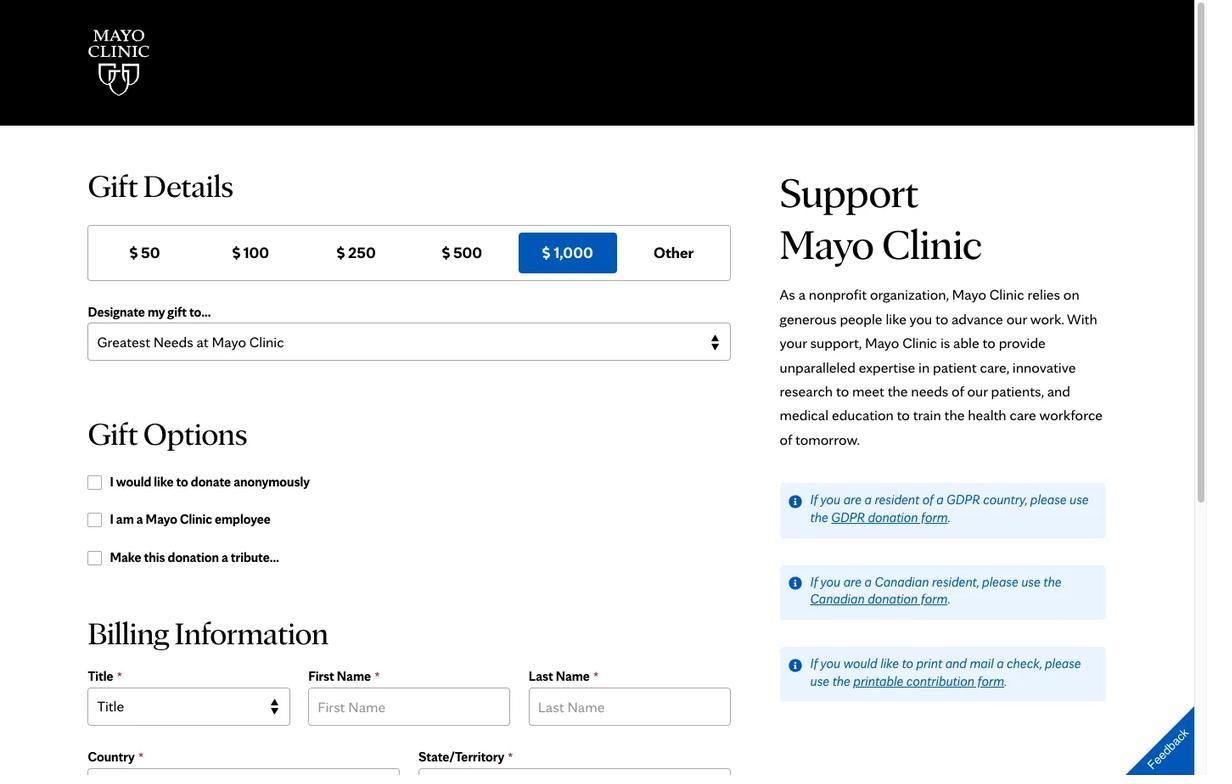 Task type: locate. For each thing, give the bounding box(es) containing it.
mayo up expertise
[[865, 334, 900, 352]]

use right 'country,' on the bottom
[[1070, 492, 1089, 508]]

i down gift options
[[110, 474, 114, 490]]

if you are a resident of a gdpr country, please use the
[[811, 492, 1089, 526]]

please inside if you are a canadian resident, please use the canadian donation form .
[[983, 574, 1019, 590]]

2 are from the top
[[844, 574, 862, 590]]

printable contribution form .
[[854, 673, 1008, 689]]

to right able
[[983, 334, 996, 352]]

1 vertical spatial gdpr
[[832, 510, 865, 526]]

info circle image
[[789, 495, 802, 509], [789, 577, 802, 590]]

1 vertical spatial donation
[[168, 550, 219, 566]]

0 horizontal spatial clinic
[[180, 512, 212, 528]]

2 horizontal spatial use
[[1070, 492, 1089, 508]]

1 vertical spatial are
[[844, 574, 862, 590]]

0 horizontal spatial and
[[946, 656, 967, 672]]

if
[[811, 492, 818, 508], [811, 574, 818, 590], [811, 656, 818, 672]]

to left print
[[902, 656, 914, 672]]

dollar sign image left 1,000
[[543, 247, 551, 260]]

canadian
[[875, 574, 930, 590], [811, 591, 865, 608]]

gift left details
[[88, 166, 138, 205]]

3 dollar sign image from the left
[[442, 247, 450, 260]]

dollar sign image left 100
[[232, 247, 240, 260]]

1 vertical spatial please
[[983, 574, 1019, 590]]

provide
[[999, 334, 1046, 352]]

2 vertical spatial clinic
[[180, 512, 212, 528]]

i for i am a mayo clinic employee
[[110, 512, 114, 528]]

of down the medical
[[780, 431, 793, 448]]

1,000
[[554, 243, 593, 263]]

1 dollar sign image from the left
[[130, 247, 138, 260]]

2 horizontal spatial dollar sign image
[[442, 247, 450, 260]]

please right check,
[[1045, 656, 1082, 672]]

tomorrow.
[[796, 431, 861, 448]]

employee
[[215, 512, 271, 528]]

our up provide at the top of page
[[1007, 310, 1028, 328]]

1 horizontal spatial would
[[844, 656, 878, 672]]

donation down the i am a mayo clinic employee
[[168, 550, 219, 566]]

2 horizontal spatial of
[[952, 382, 965, 400]]

0 horizontal spatial gdpr
[[832, 510, 865, 526]]

if down tomorrow. on the bottom of the page
[[811, 492, 818, 508]]

0 horizontal spatial dollar sign image
[[130, 247, 138, 260]]

mayo
[[953, 286, 987, 303], [865, 334, 900, 352], [146, 512, 177, 528]]

dollar sign image for 50
[[130, 247, 138, 260]]

dollar sign image for 100
[[232, 247, 240, 260]]

1 horizontal spatial of
[[923, 492, 934, 508]]

options
[[143, 414, 248, 453]]

Last Name text field
[[529, 688, 731, 726]]

printable contribution form link
[[854, 673, 1005, 689]]

would up "am" at the left of the page
[[116, 474, 151, 490]]

i left "am" at the left of the page
[[110, 512, 114, 528]]

2 vertical spatial .
[[1005, 673, 1008, 689]]

you inside if you are a canadian resident, please use the canadian donation form .
[[821, 574, 841, 590]]

mail
[[970, 656, 994, 672]]

a inside if you are a canadian resident, please use the canadian donation form .
[[865, 574, 872, 590]]

please right 'country,' on the bottom
[[1031, 492, 1067, 508]]

use inside if you are a canadian resident, please use the canadian donation form .
[[1022, 574, 1041, 590]]

check,
[[1007, 656, 1042, 672]]

0 horizontal spatial our
[[968, 382, 988, 400]]

if inside if you would like to print and mail a check, please use the
[[811, 656, 818, 672]]

2 vertical spatial if
[[811, 656, 818, 672]]

donation up print
[[868, 591, 918, 608]]

you down tomorrow. on the bottom of the page
[[821, 492, 841, 508]]

a right mail
[[997, 656, 1004, 672]]

0 vertical spatial are
[[844, 492, 862, 508]]

are inside if you are a canadian resident, please use the canadian donation form .
[[844, 574, 862, 590]]

1 horizontal spatial use
[[1022, 574, 1041, 590]]

gdpr left 'country,' on the bottom
[[947, 492, 981, 508]]

to...
[[189, 304, 211, 320]]

donation
[[868, 510, 919, 526], [168, 550, 219, 566], [868, 591, 918, 608]]

0 vertical spatial clinic
[[990, 286, 1025, 303]]

dollar sign image left 250
[[337, 247, 345, 260]]

to left donate
[[176, 474, 188, 490]]

0 horizontal spatial use
[[811, 673, 830, 689]]

. inside if you are a canadian resident, please use the canadian donation form .
[[948, 591, 951, 608]]

. for and
[[1005, 673, 1008, 689]]

1 gift from the top
[[88, 166, 138, 205]]

2 horizontal spatial mayo
[[953, 286, 987, 303]]

are up the canadian donation form link
[[844, 574, 862, 590]]

mayo right "am" at the left of the page
[[146, 512, 177, 528]]

gift left options
[[88, 414, 138, 453]]

500
[[453, 243, 483, 263]]

our
[[1007, 310, 1028, 328], [968, 382, 988, 400]]

info circle image up info circle icon
[[789, 577, 802, 590]]

are up "gdpr donation form" link on the right bottom of the page
[[844, 492, 862, 508]]

1 horizontal spatial mayo
[[865, 334, 900, 352]]

0 vertical spatial gdpr
[[947, 492, 981, 508]]

2 name from the left
[[556, 668, 590, 685]]

0 vertical spatial donation
[[868, 510, 919, 526]]

a inside if you would like to print and mail a check, please use the
[[997, 656, 1004, 672]]

to up is
[[936, 310, 949, 328]]

our up health
[[968, 382, 988, 400]]

my
[[148, 304, 165, 320]]

0 vertical spatial canadian
[[875, 574, 930, 590]]

resident,
[[933, 574, 980, 590]]

care
[[1010, 406, 1037, 424]]

designate my gift to...
[[88, 304, 211, 320]]

1 vertical spatial would
[[844, 656, 878, 672]]

last
[[529, 668, 553, 685]]

country,
[[984, 492, 1028, 508]]

1 vertical spatial clinic
[[903, 334, 938, 352]]

use
[[1070, 492, 1089, 508], [1022, 574, 1041, 590], [811, 673, 830, 689]]

0 horizontal spatial mayo
[[146, 512, 177, 528]]

if inside if you are a resident of a gdpr country, please use the
[[811, 492, 818, 508]]

2 i from the top
[[110, 512, 114, 528]]

is
[[941, 334, 951, 352]]

2 dollar sign image from the left
[[543, 247, 551, 260]]

2 vertical spatial use
[[811, 673, 830, 689]]

health
[[968, 406, 1007, 424]]

1 horizontal spatial dollar sign image
[[543, 247, 551, 260]]

first
[[308, 668, 334, 685]]

0 horizontal spatial of
[[780, 431, 793, 448]]

a
[[799, 286, 806, 303], [865, 492, 872, 508], [937, 492, 944, 508], [137, 512, 143, 528], [222, 550, 228, 566], [865, 574, 872, 590], [997, 656, 1004, 672]]

of right 'resident'
[[923, 492, 934, 508]]

i for i would like to donate anonymously
[[110, 474, 114, 490]]

feedback
[[1145, 726, 1192, 772]]

2 if from the top
[[811, 574, 818, 590]]

i
[[110, 474, 114, 490], [110, 512, 114, 528]]

2 vertical spatial please
[[1045, 656, 1082, 672]]

you right info circle icon
[[821, 656, 841, 672]]

am
[[116, 512, 134, 528]]

you down organization,
[[910, 310, 933, 328]]

1 vertical spatial use
[[1022, 574, 1041, 590]]

and up contribution in the right of the page
[[946, 656, 967, 672]]

as
[[780, 286, 796, 303]]

2 horizontal spatial clinic
[[990, 286, 1025, 303]]

gdpr
[[947, 492, 981, 508], [832, 510, 865, 526]]

clinic left the relies
[[990, 286, 1025, 303]]

please right resident,
[[983, 574, 1019, 590]]

form for of
[[922, 510, 948, 526]]

medical
[[780, 406, 829, 424]]

name right last
[[556, 668, 590, 685]]

you inside if you would like to print and mail a check, please use the
[[821, 656, 841, 672]]

the
[[888, 382, 908, 400], [945, 406, 965, 424], [811, 510, 829, 526], [1044, 574, 1062, 590], [833, 673, 851, 689]]

info circle image
[[789, 659, 802, 672]]

1 horizontal spatial our
[[1007, 310, 1028, 328]]

name for last name
[[556, 668, 590, 685]]

would inside if you would like to print and mail a check, please use the
[[844, 656, 878, 672]]

0 horizontal spatial dollar sign image
[[232, 247, 240, 260]]

feedback button
[[1112, 692, 1208, 775]]

1 are from the top
[[844, 492, 862, 508]]

1 horizontal spatial dollar sign image
[[337, 247, 345, 260]]

of down patient
[[952, 382, 965, 400]]

2 info circle image from the top
[[789, 577, 802, 590]]

2 vertical spatial of
[[923, 492, 934, 508]]

of
[[952, 382, 965, 400], [780, 431, 793, 448], [923, 492, 934, 508]]

innovative
[[1013, 358, 1076, 376]]

.
[[948, 510, 951, 526], [948, 591, 951, 608], [1005, 673, 1008, 689]]

1 info circle image from the top
[[789, 495, 802, 509]]

please inside if you would like to print and mail a check, please use the
[[1045, 656, 1082, 672]]

billing
[[88, 614, 169, 652]]

. for a
[[948, 510, 951, 526]]

2 vertical spatial mayo
[[146, 512, 177, 528]]

donate
[[191, 474, 231, 490]]

would up printable
[[844, 656, 878, 672]]

are inside if you are a resident of a gdpr country, please use the
[[844, 492, 862, 508]]

if for if you are a canadian resident, please use the canadian donation form .
[[811, 574, 818, 590]]

1 horizontal spatial name
[[556, 668, 590, 685]]

1 i from the top
[[110, 474, 114, 490]]

3 if from the top
[[811, 656, 818, 672]]

1 vertical spatial mayo
[[865, 334, 900, 352]]

1 name from the left
[[337, 668, 371, 685]]

and up workforce
[[1048, 382, 1071, 400]]

use left printable
[[811, 673, 830, 689]]

form down resident,
[[921, 591, 948, 608]]

use inside if you are a resident of a gdpr country, please use the
[[1070, 492, 1089, 508]]

0 vertical spatial .
[[948, 510, 951, 526]]

last name
[[529, 668, 590, 685]]

billing information
[[88, 614, 329, 652]]

gift details
[[88, 166, 234, 205]]

2 vertical spatial donation
[[868, 591, 918, 608]]

0 vertical spatial please
[[1031, 492, 1067, 508]]

0 vertical spatial i
[[110, 474, 114, 490]]

gdpr down tomorrow. on the bottom of the page
[[832, 510, 865, 526]]

tribute...
[[231, 550, 279, 566]]

dollar sign image for 1,000
[[543, 247, 551, 260]]

0 vertical spatial would
[[116, 474, 151, 490]]

1 vertical spatial .
[[948, 591, 951, 608]]

mayo up advance
[[953, 286, 987, 303]]

form up resident,
[[922, 510, 948, 526]]

1 dollar sign image from the left
[[232, 247, 240, 260]]

1 vertical spatial gift
[[88, 414, 138, 453]]

1 vertical spatial i
[[110, 512, 114, 528]]

info circle image for if you are a canadian resident, please use the
[[789, 577, 802, 590]]

dollar sign image
[[130, 247, 138, 260], [337, 247, 345, 260], [442, 247, 450, 260]]

gift for gift details
[[88, 166, 138, 205]]

2 vertical spatial form
[[978, 673, 1005, 689]]

0 vertical spatial if
[[811, 492, 818, 508]]

0 vertical spatial form
[[922, 510, 948, 526]]

First Name text field
[[308, 688, 511, 726]]

if inside if you are a canadian resident, please use the canadian donation form .
[[811, 574, 818, 590]]

2 vertical spatial like
[[881, 656, 899, 672]]

use right resident,
[[1022, 574, 1041, 590]]

info circle image down tomorrow. on the bottom of the page
[[789, 495, 802, 509]]

a right as
[[799, 286, 806, 303]]

dollar sign image left 500
[[442, 247, 450, 260]]

dollar sign image left 50
[[130, 247, 138, 260]]

like up the i am a mayo clinic employee
[[154, 474, 174, 490]]

clinic
[[990, 286, 1025, 303], [903, 334, 938, 352], [180, 512, 212, 528]]

1 horizontal spatial and
[[1048, 382, 1071, 400]]

name right first
[[337, 668, 371, 685]]

1 vertical spatial info circle image
[[789, 577, 802, 590]]

1 horizontal spatial gdpr
[[947, 492, 981, 508]]

0 vertical spatial info circle image
[[789, 495, 802, 509]]

2 dollar sign image from the left
[[337, 247, 345, 260]]

like down organization,
[[886, 310, 907, 328]]

gift for gift options
[[88, 414, 138, 453]]

name
[[337, 668, 371, 685], [556, 668, 590, 685]]

1 vertical spatial if
[[811, 574, 818, 590]]

2 gift from the top
[[88, 414, 138, 453]]

form down mail
[[978, 673, 1005, 689]]

you up the canadian donation form link
[[821, 574, 841, 590]]

1 horizontal spatial canadian
[[875, 574, 930, 590]]

gdpr donation form link
[[832, 510, 948, 526]]

1 vertical spatial form
[[921, 591, 948, 608]]

0 vertical spatial and
[[1048, 382, 1071, 400]]

title
[[88, 668, 113, 685]]

please
[[1031, 492, 1067, 508], [983, 574, 1019, 590], [1045, 656, 1082, 672]]

0 horizontal spatial canadian
[[811, 591, 865, 608]]

if up the canadian donation form link
[[811, 574, 818, 590]]

are for resident
[[844, 492, 862, 508]]

0 vertical spatial gift
[[88, 166, 138, 205]]

unparalleled
[[780, 358, 856, 376]]

1 vertical spatial and
[[946, 656, 967, 672]]

to left meet
[[837, 382, 850, 400]]

you inside if you are a resident of a gdpr country, please use the
[[821, 492, 841, 508]]

0 horizontal spatial name
[[337, 668, 371, 685]]

0 vertical spatial like
[[886, 310, 907, 328]]

donation inside if you are a canadian resident, please use the canadian donation form .
[[868, 591, 918, 608]]

gift
[[88, 166, 138, 205], [88, 414, 138, 453]]

if right info circle icon
[[811, 656, 818, 672]]

you for canadian
[[821, 574, 841, 590]]

like up printable
[[881, 656, 899, 672]]

dollar sign image
[[232, 247, 240, 260], [543, 247, 551, 260]]

donation down 'resident'
[[868, 510, 919, 526]]

clinic up in
[[903, 334, 938, 352]]

1 if from the top
[[811, 492, 818, 508]]

you for to
[[821, 656, 841, 672]]

a up the canadian donation form link
[[865, 574, 872, 590]]

clinic up make this donation a tribute...
[[180, 512, 212, 528]]

train
[[914, 406, 942, 424]]

0 vertical spatial use
[[1070, 492, 1089, 508]]

a right 'resident'
[[937, 492, 944, 508]]

form
[[922, 510, 948, 526], [921, 591, 948, 608], [978, 673, 1005, 689]]



Task type: describe. For each thing, give the bounding box(es) containing it.
like inside as a nonprofit organization, mayo clinic relies on generous people like you to advance our work. with your support, mayo clinic is able to provide unparalleled expertise in patient care, innovative research to meet the needs of our patients, and medical education to train the health care workforce of tomorrow.
[[886, 310, 907, 328]]

i would like to donate anonymously
[[110, 474, 310, 490]]

of inside if you are a resident of a gdpr country, please use the
[[923, 492, 934, 508]]

you inside as a nonprofit organization, mayo clinic relies on generous people like you to advance our work. with your support, mayo clinic is able to provide unparalleled expertise in patient care, innovative research to meet the needs of our patients, and medical education to train the health care workforce of tomorrow.
[[910, 310, 933, 328]]

gift
[[168, 304, 187, 320]]

relies
[[1028, 286, 1061, 303]]

print
[[917, 656, 943, 672]]

resident
[[875, 492, 920, 508]]

in
[[919, 358, 930, 376]]

support mayo clinic
[[780, 166, 983, 269]]

workforce
[[1040, 406, 1103, 424]]

form for print
[[978, 673, 1005, 689]]

support,
[[811, 334, 862, 352]]

and inside if you would like to print and mail a check, please use the
[[946, 656, 967, 672]]

country
[[88, 749, 135, 765]]

gift options
[[88, 414, 248, 453]]

education
[[832, 406, 894, 424]]

canadian donation form link
[[811, 591, 948, 608]]

you for resident
[[821, 492, 841, 508]]

anonymously
[[234, 474, 310, 490]]

0 vertical spatial mayo
[[953, 286, 987, 303]]

designate
[[88, 304, 145, 320]]

if for if you are a resident of a gdpr country, please use the
[[811, 492, 818, 508]]

dollar sign image for 500
[[442, 247, 450, 260]]

1 vertical spatial our
[[968, 382, 988, 400]]

a inside as a nonprofit organization, mayo clinic relies on generous people like you to advance our work. with your support, mayo clinic is able to provide unparalleled expertise in patient care, innovative research to meet the needs of our patients, and medical education to train the health care workforce of tomorrow.
[[799, 286, 806, 303]]

able
[[954, 334, 980, 352]]

make
[[110, 550, 141, 566]]

support
[[780, 166, 919, 217]]

research
[[780, 382, 833, 400]]

make this donation a tribute...
[[110, 550, 279, 566]]

other
[[654, 243, 694, 263]]

250
[[348, 243, 376, 263]]

0 horizontal spatial would
[[116, 474, 151, 490]]

the inside if you are a canadian resident, please use the canadian donation form .
[[1044, 574, 1062, 590]]

use inside if you would like to print and mail a check, please use the
[[811, 673, 830, 689]]

printable
[[854, 673, 904, 689]]

gdpr donation form .
[[832, 510, 951, 526]]

expertise
[[859, 358, 916, 376]]

50
[[141, 243, 160, 263]]

details
[[143, 166, 234, 205]]

as a nonprofit organization, mayo clinic relies on generous people like you to advance our work. with your support, mayo clinic is able to provide unparalleled expertise in patient care, innovative research to meet the needs of our patients, and medical education to train the health care workforce of tomorrow.
[[780, 286, 1103, 448]]

meet
[[853, 382, 885, 400]]

1 horizontal spatial clinic
[[903, 334, 938, 352]]

the inside if you would like to print and mail a check, please use the
[[833, 673, 851, 689]]

generous
[[780, 310, 837, 328]]

to inside if you would like to print and mail a check, please use the
[[902, 656, 914, 672]]

a up "gdpr donation form" link on the right bottom of the page
[[865, 492, 872, 508]]

info circle image for if you are a resident of a gdpr country, please use the
[[789, 495, 802, 509]]

gdpr inside if you are a resident of a gdpr country, please use the
[[947, 492, 981, 508]]

mayo clinic
[[780, 218, 983, 269]]

patients,
[[992, 382, 1045, 400]]

contribution
[[907, 673, 975, 689]]

to left train
[[897, 406, 910, 424]]

with
[[1068, 310, 1098, 328]]

dollar sign image for 250
[[337, 247, 345, 260]]

organization,
[[870, 286, 949, 303]]

i am a mayo clinic employee
[[110, 512, 271, 528]]

nonprofit
[[809, 286, 867, 303]]

and inside as a nonprofit organization, mayo clinic relies on generous people like you to advance our work. with your support, mayo clinic is able to provide unparalleled expertise in patient care, innovative research to meet the needs of our patients, and medical education to train the health care workforce of tomorrow.
[[1048, 382, 1071, 400]]

0 vertical spatial of
[[952, 382, 965, 400]]

1 vertical spatial like
[[154, 474, 174, 490]]

care,
[[980, 358, 1010, 376]]

if you are a canadian resident, please use the canadian donation form .
[[811, 574, 1062, 608]]

on
[[1064, 286, 1080, 303]]

people
[[840, 310, 883, 328]]

if for if you would like to print and mail a check, please use the
[[811, 656, 818, 672]]

if you would like to print and mail a check, please use the
[[811, 656, 1082, 689]]

100
[[243, 243, 269, 263]]

state/territory
[[419, 749, 505, 765]]

a right "am" at the left of the page
[[137, 512, 143, 528]]

information
[[175, 614, 329, 652]]

advance
[[952, 310, 1004, 328]]

work.
[[1031, 310, 1065, 328]]

form inside if you are a canadian resident, please use the canadian donation form .
[[921, 591, 948, 608]]

1 vertical spatial canadian
[[811, 591, 865, 608]]

please inside if you are a resident of a gdpr country, please use the
[[1031, 492, 1067, 508]]

patient
[[933, 358, 977, 376]]

like inside if you would like to print and mail a check, please use the
[[881, 656, 899, 672]]

a left tribute...
[[222, 550, 228, 566]]

1 vertical spatial of
[[780, 431, 793, 448]]

first name
[[308, 668, 371, 685]]

needs
[[912, 382, 949, 400]]

mayo clinic logo image
[[88, 30, 149, 96]]

0 vertical spatial our
[[1007, 310, 1028, 328]]

are for canadian
[[844, 574, 862, 590]]

your
[[780, 334, 808, 352]]

this
[[144, 550, 165, 566]]

name for first name
[[337, 668, 371, 685]]

the inside if you are a resident of a gdpr country, please use the
[[811, 510, 829, 526]]



Task type: vqa. For each thing, say whether or not it's contained in the screenshot.


